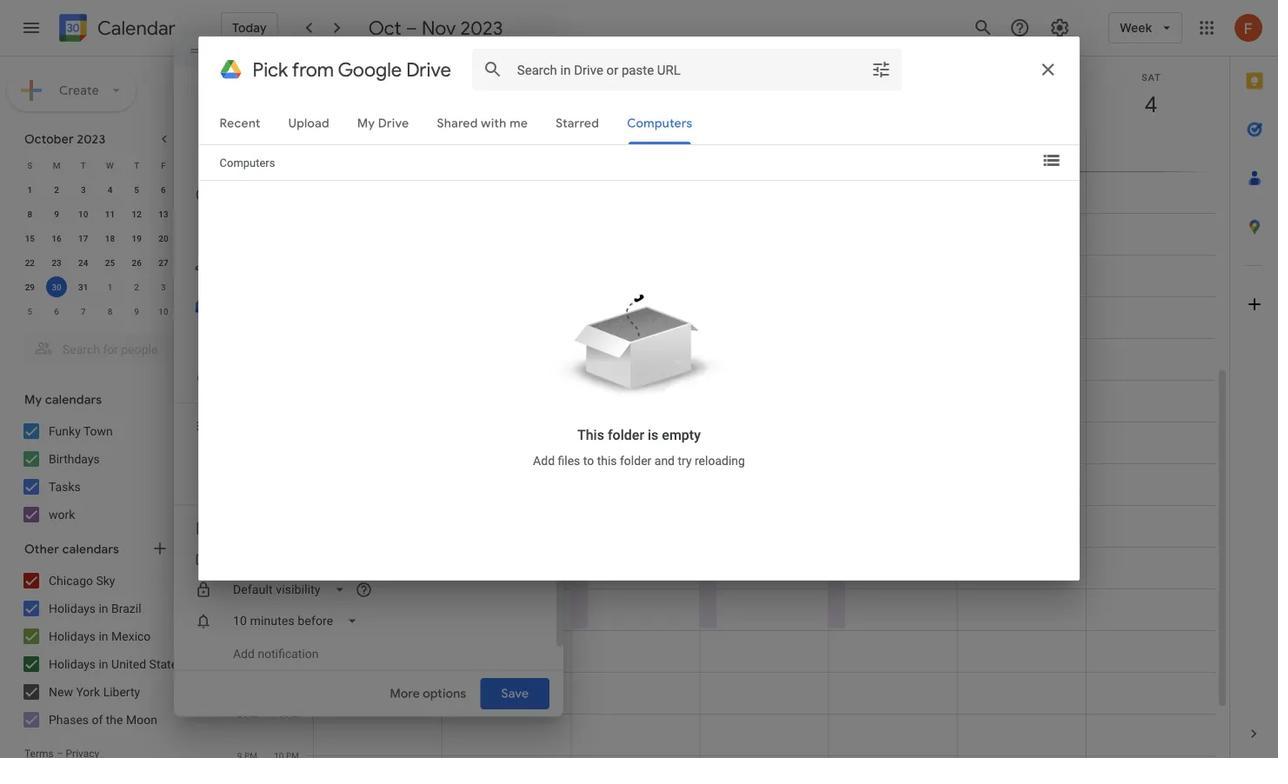 Task type: vqa. For each thing, say whether or not it's contained in the screenshot.
Today
yes



Task type: describe. For each thing, give the bounding box(es) containing it.
Add title text field
[[233, 84, 543, 110]]

new element
[[480, 134, 508, 148]]

add notification
[[233, 647, 319, 661]]

saci day button
[[571, 130, 690, 149]]

tab list containing event
[[188, 127, 543, 158]]

30
[[52, 282, 62, 292]]

0 horizontal spatial 8 pm
[[237, 709, 257, 719]]

other calendars
[[24, 542, 119, 557]]

8 down add notification on the left of page
[[279, 667, 284, 677]]

1 vertical spatial 6 pm
[[237, 625, 257, 636]]

25 element
[[100, 252, 120, 273]]

29
[[25, 282, 35, 292]]

06
[[248, 135, 257, 145]]

work
[[49, 507, 75, 522]]

today
[[232, 20, 267, 36]]

other calendars list
[[3, 567, 216, 734]]

18 element
[[100, 228, 120, 249]]

5 for 5 pm
[[237, 583, 242, 594]]

0 vertical spatial 6 pm
[[279, 583, 299, 594]]

1:30 – 2:30pm button
[[590, 401, 688, 441]]

0 vertical spatial 3
[[81, 184, 86, 195]]

phases of the moon
[[49, 713, 157, 727]]

add notification button
[[226, 638, 326, 670]]

calendar
[[97, 16, 176, 40]]

holidays for holidays in mexico
[[49, 629, 96, 643]]

row containing 15
[[17, 226, 203, 250]]

holidays for holidays in brazil
[[49, 601, 96, 616]]

26
[[132, 257, 142, 268]]

appointment
[[340, 134, 417, 150]]

0 vertical spatial 5
[[134, 184, 139, 195]]

task button
[[287, 127, 326, 158]]

in for brazil
[[99, 601, 108, 616]]

1 horizontal spatial 7 pm
[[279, 625, 299, 636]]

5 pm
[[237, 583, 257, 594]]

20
[[158, 233, 168, 243]]

october
[[24, 131, 74, 147]]

15
[[25, 233, 35, 243]]

row containing 8
[[17, 202, 203, 226]]

brazil
[[111, 601, 141, 616]]

am
[[244, 166, 257, 177]]

0 vertical spatial 9
[[54, 209, 59, 219]]

november 2 element
[[126, 277, 147, 297]]

event button
[[233, 127, 280, 158]]

november 11 element
[[180, 301, 201, 322]]

other calendars button
[[3, 536, 216, 563]]

1 pending task button
[[443, 130, 561, 149]]

today button
[[221, 12, 278, 43]]

the
[[106, 713, 123, 727]]

3 cell from the left
[[1086, 130, 1215, 171]]

row containing s
[[17, 153, 203, 177]]

1 s from the left
[[27, 160, 32, 170]]

funky town
[[49, 424, 113, 438]]

7 inside november 7 element
[[81, 306, 86, 317]]

task
[[294, 134, 319, 150]]

10 for november 10 element
[[158, 306, 168, 317]]

11 for november 11 element
[[185, 306, 195, 317]]

23
[[52, 257, 62, 268]]

2 day from the left
[[882, 133, 899, 145]]

10 element
[[73, 203, 94, 224]]

17 element
[[73, 228, 94, 249]]

f
[[161, 160, 166, 170]]

1 cell from the left
[[314, 130, 443, 171]]

new
[[484, 137, 503, 147]]

calendars for my calendars
[[45, 392, 102, 408]]

saci
[[579, 133, 599, 145]]

8 up 15 element
[[27, 209, 32, 219]]

row inside grid
[[306, 130, 1230, 171]]

6 right 5 pm
[[279, 583, 284, 594]]

30 cell
[[43, 275, 70, 299]]

1 for 1 pending task
[[467, 133, 473, 145]]

7 up add notification on the left of page
[[279, 625, 284, 636]]

daily
[[597, 342, 619, 354]]

event
[[240, 134, 273, 150]]

souls'
[[851, 133, 879, 145]]

task
[[516, 133, 536, 145]]

11 element
[[100, 203, 120, 224]]

november 6 element
[[46, 301, 67, 322]]

23 element
[[46, 252, 67, 273]]

other
[[24, 542, 59, 557]]

1:30
[[597, 418, 617, 430]]

22 element
[[19, 252, 40, 273]]

tasks
[[49, 480, 81, 494]]

my
[[24, 392, 42, 408]]

8 down "november 1" element
[[108, 306, 112, 317]]

1 pending task
[[467, 133, 536, 145]]

1 for "november 1" element
[[108, 282, 112, 292]]

calendars for other calendars
[[62, 542, 119, 557]]

my calendars list
[[3, 417, 216, 529]]

– for 1:30
[[620, 418, 627, 430]]

appointment schedule
[[340, 134, 473, 150]]

1 horizontal spatial 2023
[[460, 16, 503, 40]]

liberty
[[103, 685, 140, 699]]

row containing 22
[[17, 250, 203, 275]]

gmt- for 05
[[270, 135, 290, 145]]

calendar heading
[[94, 16, 176, 40]]

9 pm
[[279, 709, 299, 719]]

31 element
[[73, 277, 94, 297]]

row containing 1
[[17, 177, 203, 202]]

york
[[76, 685, 100, 699]]

in for united
[[99, 657, 108, 671]]

w
[[106, 160, 114, 170]]

14
[[185, 209, 195, 219]]

holidays in brazil
[[49, 601, 141, 616]]

– for oct
[[406, 16, 417, 40]]

october 2023
[[24, 131, 106, 147]]

1 vertical spatial 4
[[188, 282, 193, 292]]

1 horizontal spatial 8 pm
[[279, 667, 299, 677]]

november 8 element
[[100, 301, 120, 322]]

12pm
[[669, 342, 696, 354]]

nov
[[422, 16, 456, 40]]

28 element
[[180, 252, 201, 273]]

main drawer image
[[21, 17, 42, 38]]

5 for the november 5 element
[[27, 306, 32, 317]]

13
[[158, 209, 168, 219]]

calendar element
[[56, 10, 176, 49]]

add
[[233, 647, 255, 661]]



Task type: locate. For each thing, give the bounding box(es) containing it.
holidays for holidays in united states
[[49, 657, 96, 671]]

0 horizontal spatial 2
[[54, 184, 59, 195]]

11 up the 18
[[105, 209, 115, 219]]

2 down m at the left of page
[[54, 184, 59, 195]]

row group containing 1
[[17, 177, 203, 323]]

1 horizontal spatial 10
[[158, 306, 168, 317]]

1 vertical spatial 1
[[27, 184, 32, 195]]

26 element
[[126, 252, 147, 273]]

0 horizontal spatial tab list
[[188, 127, 543, 158]]

18
[[105, 233, 115, 243]]

21
[[185, 233, 195, 243]]

8 pm
[[279, 667, 299, 677], [237, 709, 257, 719]]

16
[[52, 233, 62, 243]]

calendars up chicago sky
[[62, 542, 119, 557]]

0 vertical spatial 2023
[[460, 16, 503, 40]]

1 up november 8 element
[[108, 282, 112, 292]]

1 vertical spatial 7 pm
[[237, 667, 257, 677]]

10 inside 10 element
[[78, 209, 88, 219]]

0 vertical spatial 10
[[78, 209, 88, 219]]

moon
[[126, 713, 157, 727]]

states
[[149, 657, 184, 671]]

gmt- for 06
[[228, 135, 248, 145]]

0 horizontal spatial day
[[602, 133, 619, 145]]

1 inside button
[[467, 133, 473, 145]]

row containing 29
[[17, 275, 203, 299]]

0 horizontal spatial 2023
[[77, 131, 106, 147]]

holidays down chicago
[[49, 601, 96, 616]]

1 vertical spatial 2
[[134, 282, 139, 292]]

9 up the 16 element
[[54, 209, 59, 219]]

0 vertical spatial 11
[[105, 209, 115, 219]]

7 am
[[237, 166, 257, 177]]

16 element
[[46, 228, 67, 249]]

s right "f"
[[187, 160, 193, 170]]

1 horizontal spatial gmt-
[[270, 135, 290, 145]]

2:30pm
[[629, 418, 665, 430]]

2
[[54, 184, 59, 195], [134, 282, 139, 292]]

27 element
[[153, 252, 174, 273]]

town
[[83, 424, 113, 438]]

2 vertical spatial holidays
[[49, 657, 96, 671]]

2 vertical spatial 1
[[108, 282, 112, 292]]

19 element
[[126, 228, 147, 249]]

30, today element
[[46, 277, 67, 297]]

5 down 29 element on the top
[[27, 306, 32, 317]]

pending
[[476, 133, 513, 145]]

2 horizontal spatial 9
[[279, 709, 284, 719]]

oct – nov 2023
[[368, 16, 503, 40]]

6 pm up add
[[237, 625, 257, 636]]

28
[[185, 257, 195, 268]]

11
[[105, 209, 115, 219], [185, 306, 195, 317]]

9 down "add notification" button
[[279, 709, 284, 719]]

10 for 10 element
[[78, 209, 88, 219]]

0 horizontal spatial s
[[27, 160, 32, 170]]

1 horizontal spatial 2
[[134, 282, 139, 292]]

3
[[81, 184, 86, 195], [161, 282, 166, 292]]

24
[[78, 257, 88, 268]]

24 element
[[73, 252, 94, 273]]

in left united
[[99, 657, 108, 671]]

1
[[467, 133, 473, 145], [27, 184, 32, 195], [108, 282, 112, 292]]

7 pm down add
[[237, 667, 257, 677]]

gmt- left task
[[270, 135, 290, 145]]

1 horizontal spatial day
[[882, 133, 899, 145]]

0 horizontal spatial 10
[[78, 209, 88, 219]]

9 for 9 pm
[[279, 709, 284, 719]]

14 element
[[180, 203, 201, 224]]

6 up the "13" element
[[161, 184, 166, 195]]

0 vertical spatial 8 pm
[[279, 667, 299, 677]]

1 horizontal spatial s
[[187, 160, 193, 170]]

10 down november 3 element
[[158, 306, 168, 317]]

cell
[[314, 130, 443, 171], [957, 130, 1086, 171], [1086, 130, 1215, 171]]

31
[[78, 282, 88, 292]]

notification
[[258, 647, 319, 661]]

1 horizontal spatial –
[[620, 418, 627, 430]]

1 horizontal spatial tab list
[[1230, 57, 1278, 710]]

6 pm right 5 pm
[[279, 583, 299, 594]]

5 up 12 element
[[134, 184, 139, 195]]

05
[[290, 135, 300, 145]]

calendars inside dropdown button
[[62, 542, 119, 557]]

1 vertical spatial 10
[[158, 306, 168, 317]]

m
[[53, 160, 60, 170]]

7 pm
[[279, 625, 299, 636], [237, 667, 257, 677]]

gmt-05
[[270, 135, 300, 145]]

9 down "november 2" element
[[134, 306, 139, 317]]

1 horizontal spatial 3
[[161, 282, 166, 292]]

13 element
[[153, 203, 174, 224]]

1 left new "element"
[[467, 133, 473, 145]]

daily stand-up , 12pm
[[597, 342, 696, 354]]

1 vertical spatial 2023
[[77, 131, 106, 147]]

chicago sky
[[49, 573, 115, 588]]

2 s from the left
[[187, 160, 193, 170]]

2023 right october
[[77, 131, 106, 147]]

0 horizontal spatial 1
[[27, 184, 32, 195]]

0 horizontal spatial 7 pm
[[237, 667, 257, 677]]

1 vertical spatial 11
[[185, 306, 195, 317]]

7 down "31" element
[[81, 306, 86, 317]]

0 horizontal spatial 3
[[81, 184, 86, 195]]

None search field
[[0, 327, 216, 365]]

1 vertical spatial –
[[620, 418, 627, 430]]

7 pm up notification
[[279, 625, 299, 636]]

1 gmt- from the left
[[228, 135, 248, 145]]

gmt- up 7 am
[[228, 135, 248, 145]]

4
[[108, 184, 112, 195], [188, 282, 193, 292]]

8
[[27, 209, 32, 219], [108, 306, 112, 317], [279, 667, 284, 677], [237, 709, 242, 719]]

8 pm left 9 pm
[[237, 709, 257, 719]]

22
[[25, 257, 35, 268]]

in left the mexico
[[99, 629, 108, 643]]

2 cell from the left
[[957, 130, 1086, 171]]

7 left am
[[237, 166, 242, 177]]

up
[[652, 342, 664, 354]]

funky
[[49, 424, 81, 438]]

day
[[602, 133, 619, 145], [882, 133, 899, 145]]

my calendars button
[[3, 386, 216, 414]]

0 horizontal spatial 5
[[27, 306, 32, 317]]

2 t from the left
[[134, 160, 139, 170]]

t left w
[[81, 160, 86, 170]]

holidays in mexico
[[49, 629, 151, 643]]

9 for november 9 element
[[134, 306, 139, 317]]

2 up november 9 element
[[134, 282, 139, 292]]

in
[[99, 601, 108, 616], [99, 629, 108, 643], [99, 657, 108, 671]]

s left m at the left of page
[[27, 160, 32, 170]]

4 down 28 element
[[188, 282, 193, 292]]

1 in from the top
[[99, 601, 108, 616]]

0 vertical spatial calendars
[[45, 392, 102, 408]]

10 inside november 10 element
[[158, 306, 168, 317]]

phases
[[49, 713, 89, 727]]

0 horizontal spatial 9
[[54, 209, 59, 219]]

1:30 – 2:30pm
[[597, 418, 665, 430]]

schedule
[[420, 134, 473, 150]]

s
[[27, 160, 32, 170], [187, 160, 193, 170]]

4 up 11 element
[[108, 184, 112, 195]]

gmt-
[[228, 135, 248, 145], [270, 135, 290, 145]]

2 holidays from the top
[[49, 629, 96, 643]]

calendars inside dropdown button
[[45, 392, 102, 408]]

8 left 9 pm
[[237, 709, 242, 719]]

11 for 11 element
[[105, 209, 115, 219]]

,
[[664, 342, 666, 354]]

2 horizontal spatial 5
[[237, 583, 242, 594]]

mexico
[[111, 629, 151, 643]]

0 horizontal spatial 6 pm
[[237, 625, 257, 636]]

calendars up funky town
[[45, 392, 102, 408]]

1 day from the left
[[602, 133, 619, 145]]

17
[[78, 233, 88, 243]]

grid
[[223, 57, 1230, 758]]

row containing 1 pending task
[[306, 130, 1230, 171]]

15 element
[[19, 228, 40, 249]]

november 3 element
[[153, 277, 174, 297]]

0 horizontal spatial gmt-
[[228, 135, 248, 145]]

0 vertical spatial –
[[406, 16, 417, 40]]

0 vertical spatial 4
[[108, 184, 112, 195]]

1 horizontal spatial 9
[[134, 306, 139, 317]]

5 inside grid
[[237, 583, 242, 594]]

5 up add
[[237, 583, 242, 594]]

9
[[54, 209, 59, 219], [134, 306, 139, 317], [279, 709, 284, 719]]

29 element
[[19, 277, 40, 297]]

holidays
[[49, 601, 96, 616], [49, 629, 96, 643], [49, 657, 96, 671]]

6 inside the november 6 element
[[54, 306, 59, 317]]

0 horizontal spatial 4
[[108, 184, 112, 195]]

1 up 15 element
[[27, 184, 32, 195]]

1 vertical spatial 9
[[134, 306, 139, 317]]

1 vertical spatial 8 pm
[[237, 709, 257, 719]]

0 horizontal spatial 11
[[105, 209, 115, 219]]

2 vertical spatial in
[[99, 657, 108, 671]]

19
[[132, 233, 142, 243]]

3 down 27 "element"
[[161, 282, 166, 292]]

10 up 17
[[78, 209, 88, 219]]

holidays up the new
[[49, 657, 96, 671]]

oct
[[368, 16, 401, 40]]

all souls' day button
[[829, 130, 947, 149]]

t
[[81, 160, 86, 170], [134, 160, 139, 170]]

2 horizontal spatial 1
[[467, 133, 473, 145]]

3 holidays from the top
[[49, 657, 96, 671]]

new york liberty
[[49, 685, 140, 699]]

in for mexico
[[99, 629, 108, 643]]

2 vertical spatial 5
[[237, 583, 242, 594]]

1 vertical spatial holidays
[[49, 629, 96, 643]]

day right souls'
[[882, 133, 899, 145]]

1 horizontal spatial t
[[134, 160, 139, 170]]

holidays in united states
[[49, 657, 184, 671]]

all souls' day
[[836, 133, 899, 145]]

1 vertical spatial 5
[[27, 306, 32, 317]]

6 down 30, today element
[[54, 306, 59, 317]]

1 holidays from the top
[[49, 601, 96, 616]]

0 horizontal spatial –
[[406, 16, 417, 40]]

holidays down the 'holidays in brazil'
[[49, 629, 96, 643]]

3 inside november 3 element
[[161, 282, 166, 292]]

11 down november 4 element in the top left of the page
[[185, 306, 195, 317]]

1 horizontal spatial 11
[[185, 306, 195, 317]]

27
[[158, 257, 168, 268]]

my calendars
[[24, 392, 102, 408]]

pm
[[244, 583, 257, 594], [286, 583, 299, 594], [244, 625, 257, 636], [286, 625, 299, 636], [244, 667, 257, 677], [286, 667, 299, 677], [244, 709, 257, 719], [286, 709, 299, 719]]

grid containing 1 pending task
[[223, 57, 1230, 758]]

0 vertical spatial 2
[[54, 184, 59, 195]]

calendars
[[45, 392, 102, 408], [62, 542, 119, 557]]

november 5 element
[[19, 301, 40, 322]]

0 horizontal spatial t
[[81, 160, 86, 170]]

0 vertical spatial 7 pm
[[279, 625, 299, 636]]

2 gmt- from the left
[[270, 135, 290, 145]]

1 horizontal spatial 4
[[188, 282, 193, 292]]

– inside button
[[620, 418, 627, 430]]

new
[[49, 685, 73, 699]]

25
[[105, 257, 115, 268]]

row
[[306, 130, 1230, 171], [17, 153, 203, 177], [17, 177, 203, 202], [17, 202, 203, 226], [17, 226, 203, 250], [17, 250, 203, 275], [17, 275, 203, 299], [17, 299, 203, 323]]

8 pm down notification
[[279, 667, 299, 677]]

tab list
[[1230, 57, 1278, 710], [188, 127, 543, 158]]

october 2023 grid
[[17, 153, 203, 323]]

1 vertical spatial in
[[99, 629, 108, 643]]

7
[[237, 166, 242, 177], [188, 184, 193, 195], [81, 306, 86, 317], [279, 625, 284, 636], [237, 667, 242, 677]]

– right 1:30
[[620, 418, 627, 430]]

0 vertical spatial holidays
[[49, 601, 96, 616]]

t left "f"
[[134, 160, 139, 170]]

2023
[[460, 16, 503, 40], [77, 131, 106, 147]]

november 9 element
[[126, 301, 147, 322]]

0 vertical spatial 1
[[467, 133, 473, 145]]

united
[[111, 657, 146, 671]]

in left the brazil
[[99, 601, 108, 616]]

day right saci
[[602, 133, 619, 145]]

1 t from the left
[[81, 160, 86, 170]]

chicago
[[49, 573, 93, 588]]

21 element
[[180, 228, 201, 249]]

november 4 element
[[180, 277, 201, 297]]

november 10 element
[[153, 301, 174, 322]]

1 horizontal spatial 5
[[134, 184, 139, 195]]

saci day
[[579, 133, 619, 145]]

1 horizontal spatial 1
[[108, 282, 112, 292]]

Description text field
[[233, 445, 536, 459]]

birthdays
[[49, 452, 100, 466]]

7 down add
[[237, 667, 242, 677]]

stand-
[[622, 342, 652, 354]]

1 vertical spatial calendars
[[62, 542, 119, 557]]

of
[[92, 713, 103, 727]]

all
[[836, 133, 849, 145]]

2023 right the "nov"
[[460, 16, 503, 40]]

– right oct
[[406, 16, 417, 40]]

12 element
[[126, 203, 147, 224]]

3 in from the top
[[99, 657, 108, 671]]

2 in from the top
[[99, 629, 108, 643]]

1 horizontal spatial 6 pm
[[279, 583, 299, 594]]

november 7 element
[[73, 301, 94, 322]]

sky
[[96, 573, 115, 588]]

12
[[132, 209, 142, 219]]

6 up add
[[237, 625, 242, 636]]

3 up 10 element
[[81, 184, 86, 195]]

7 up 14 element
[[188, 184, 193, 195]]

0 vertical spatial in
[[99, 601, 108, 616]]

row containing 5
[[17, 299, 203, 323]]

2 vertical spatial 9
[[279, 709, 284, 719]]

november 1 element
[[100, 277, 120, 297]]

5
[[134, 184, 139, 195], [27, 306, 32, 317], [237, 583, 242, 594]]

1 vertical spatial 3
[[161, 282, 166, 292]]

row group
[[17, 177, 203, 323]]

20 element
[[153, 228, 174, 249]]



